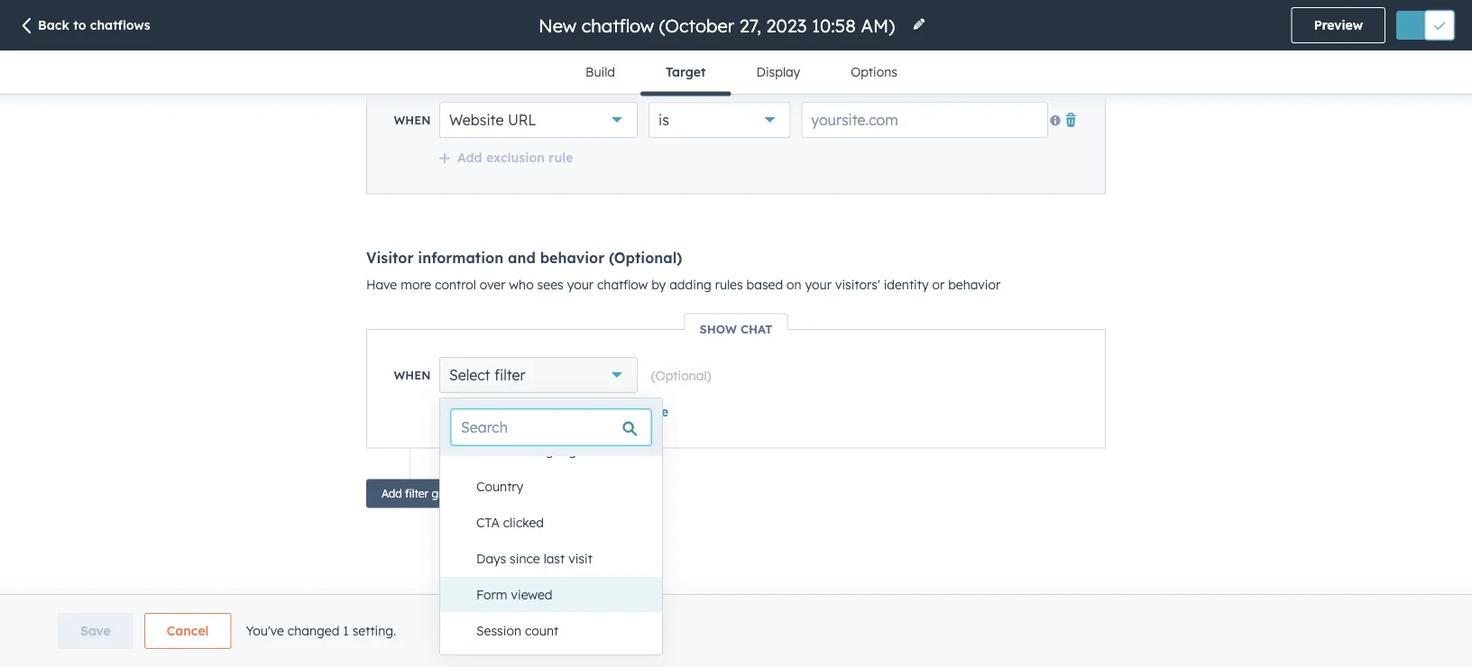 Task type: describe. For each thing, give the bounding box(es) containing it.
chatflow
[[597, 277, 648, 293]]

save
[[80, 624, 111, 639]]

0 vertical spatial add exclusion rule
[[458, 150, 573, 166]]

since
[[510, 551, 540, 567]]

1 vertical spatial add exclusion rule button
[[534, 404, 669, 421]]

0 vertical spatial (optional)
[[609, 249, 683, 267]]

days
[[477, 551, 506, 567]]

days since last visit button
[[458, 541, 662, 577]]

preview
[[1315, 17, 1364, 33]]

0 vertical spatial behavior
[[540, 249, 605, 267]]

rules
[[715, 277, 743, 293]]

form
[[477, 587, 508, 603]]

1
[[343, 624, 349, 639]]

adding
[[670, 277, 712, 293]]

is
[[659, 111, 670, 130]]

is button
[[649, 102, 791, 139]]

when for select filter
[[394, 369, 431, 383]]

control
[[435, 277, 476, 293]]

on
[[787, 277, 802, 293]]

browser language button
[[458, 433, 662, 469]]

session
[[477, 623, 522, 639]]

yoursite.com text field
[[802, 102, 1049, 139]]

back
[[38, 17, 69, 33]]

setting.
[[353, 624, 396, 639]]

session count
[[477, 623, 559, 639]]

1 vertical spatial (optional)
[[652, 368, 712, 384]]

show chat link
[[685, 322, 788, 337]]

by
[[652, 277, 666, 293]]

to
[[73, 17, 86, 33]]

visit
[[569, 551, 593, 567]]

website url button
[[440, 102, 638, 139]]

last
[[544, 551, 565, 567]]

show
[[700, 322, 737, 337]]

build button
[[561, 51, 641, 94]]

build
[[586, 64, 615, 80]]

clicked
[[503, 515, 544, 531]]

back to chatflows
[[38, 17, 150, 33]]

0 vertical spatial add exclusion rule button
[[439, 150, 573, 166]]

2 your from the left
[[806, 277, 832, 293]]

visitor information and  behavior (optional)
[[366, 249, 683, 267]]

group
[[432, 488, 462, 501]]

rule for bottom 'add exclusion rule' button
[[645, 404, 669, 420]]

website url
[[449, 111, 537, 130]]

rule for the top 'add exclusion rule' button
[[549, 150, 573, 166]]

options button
[[826, 51, 923, 94]]

add rule
[[458, 404, 511, 420]]

changed
[[288, 624, 340, 639]]

save button
[[58, 614, 133, 650]]

navigation containing build
[[561, 51, 923, 96]]

cta clicked button
[[458, 505, 662, 541]]

display button
[[731, 51, 826, 94]]

identity
[[884, 277, 929, 293]]

country
[[477, 479, 524, 494]]

over
[[480, 277, 506, 293]]

1 vertical spatial exclusion
[[582, 404, 641, 420]]



Task type: locate. For each thing, give the bounding box(es) containing it.
target button
[[641, 51, 731, 96]]

add exclusion rule
[[458, 150, 573, 166], [553, 404, 669, 420]]

cancel button
[[144, 614, 231, 650]]

2 when from the top
[[394, 369, 431, 383]]

your right sees
[[567, 277, 594, 293]]

filter
[[495, 367, 526, 385], [405, 488, 429, 501]]

more
[[401, 277, 432, 293]]

0 vertical spatial when
[[394, 113, 431, 128]]

when
[[394, 113, 431, 128], [394, 369, 431, 383]]

exclusion down url
[[486, 150, 545, 166]]

1 vertical spatial add exclusion rule
[[553, 404, 669, 420]]

0 vertical spatial filter
[[495, 367, 526, 385]]

filter right select
[[495, 367, 526, 385]]

1 vertical spatial filter
[[405, 488, 429, 501]]

1 your from the left
[[567, 277, 594, 293]]

(optional)
[[609, 249, 683, 267], [652, 368, 712, 384]]

None field
[[537, 13, 902, 37]]

0 horizontal spatial rule
[[486, 404, 511, 420]]

2 horizontal spatial rule
[[645, 404, 669, 420]]

1 when from the top
[[394, 113, 431, 128]]

viewed
[[511, 587, 553, 603]]

language
[[528, 443, 584, 458]]

browser language
[[477, 443, 584, 458]]

chat
[[741, 322, 773, 337]]

1 horizontal spatial your
[[806, 277, 832, 293]]

add down select
[[458, 404, 483, 420]]

form viewed
[[477, 587, 553, 603]]

show chat
[[700, 322, 773, 337]]

add left group
[[382, 488, 402, 501]]

you've
[[246, 624, 284, 639]]

target
[[666, 64, 706, 80]]

(optional) down show
[[652, 368, 712, 384]]

your
[[567, 277, 594, 293], [806, 277, 832, 293]]

select
[[449, 367, 491, 385]]

select filter
[[449, 367, 526, 385]]

you've changed 1 setting.
[[246, 624, 396, 639]]

when left website
[[394, 113, 431, 128]]

1 horizontal spatial rule
[[549, 150, 573, 166]]

have
[[366, 277, 397, 293]]

behavior
[[540, 249, 605, 267], [949, 277, 1001, 293]]

information
[[418, 249, 504, 267]]

chatflows
[[90, 17, 150, 33]]

your right 'on'
[[806, 277, 832, 293]]

website
[[449, 111, 504, 130]]

who
[[509, 277, 534, 293]]

filter left group
[[405, 488, 429, 501]]

filter inside button
[[405, 488, 429, 501]]

visitor
[[366, 249, 414, 267]]

count
[[525, 623, 559, 639]]

country button
[[458, 469, 662, 505]]

or
[[933, 277, 945, 293]]

browser
[[477, 443, 524, 458]]

back to chatflows button
[[18, 17, 150, 36]]

add
[[458, 150, 483, 166], [458, 404, 483, 420], [553, 404, 578, 420], [382, 488, 402, 501]]

filter inside dropdown button
[[495, 367, 526, 385]]

filter for add
[[405, 488, 429, 501]]

cta
[[477, 515, 500, 531]]

add rule button
[[439, 404, 511, 421]]

add filter group
[[382, 488, 462, 501]]

behavior right or
[[949, 277, 1001, 293]]

add exclusion rule button down website url
[[439, 150, 573, 166]]

navigation
[[561, 51, 923, 96]]

select filter button
[[440, 358, 638, 394]]

visitors'
[[836, 277, 881, 293]]

and
[[508, 249, 536, 267]]

cancel
[[167, 624, 209, 639]]

0 horizontal spatial filter
[[405, 488, 429, 501]]

0 vertical spatial exclusion
[[486, 150, 545, 166]]

1 vertical spatial behavior
[[949, 277, 1001, 293]]

rule
[[549, 150, 573, 166], [486, 404, 511, 420], [645, 404, 669, 420]]

exclusion
[[486, 150, 545, 166], [582, 404, 641, 420]]

(optional) up the "by"
[[609, 249, 683, 267]]

add exclusion rule down url
[[458, 150, 573, 166]]

1 horizontal spatial behavior
[[949, 277, 1001, 293]]

session count button
[[458, 613, 662, 649]]

add down website
[[458, 150, 483, 166]]

based
[[747, 277, 784, 293]]

add exclusion rule button up browser language button
[[534, 404, 669, 421]]

form viewed button
[[458, 577, 662, 613]]

days since last visit
[[477, 551, 593, 567]]

cta clicked
[[477, 515, 544, 531]]

exclusion up browser language button
[[582, 404, 641, 420]]

add exclusion rule up browser language button
[[553, 404, 669, 420]]

preview button
[[1292, 7, 1386, 43]]

filter for select
[[495, 367, 526, 385]]

when left select
[[394, 369, 431, 383]]

1 horizontal spatial exclusion
[[582, 404, 641, 420]]

display
[[757, 64, 801, 80]]

1 vertical spatial when
[[394, 369, 431, 383]]

when for website url
[[394, 113, 431, 128]]

Search search field
[[451, 410, 652, 446]]

add exclusion rule button
[[439, 150, 573, 166], [534, 404, 669, 421]]

behavior up sees
[[540, 249, 605, 267]]

0 horizontal spatial your
[[567, 277, 594, 293]]

1 horizontal spatial filter
[[495, 367, 526, 385]]

options
[[851, 64, 898, 80]]

0 horizontal spatial exclusion
[[486, 150, 545, 166]]

sees
[[538, 277, 564, 293]]

add filter group button
[[366, 480, 477, 509]]

have more control over who sees your chatflow by adding rules based on your visitors' identity or behavior
[[366, 277, 1001, 293]]

0 horizontal spatial behavior
[[540, 249, 605, 267]]

add up browser language button
[[553, 404, 578, 420]]

url
[[508, 111, 537, 130]]



Task type: vqa. For each thing, say whether or not it's contained in the screenshot.
Marketplaces icon
no



